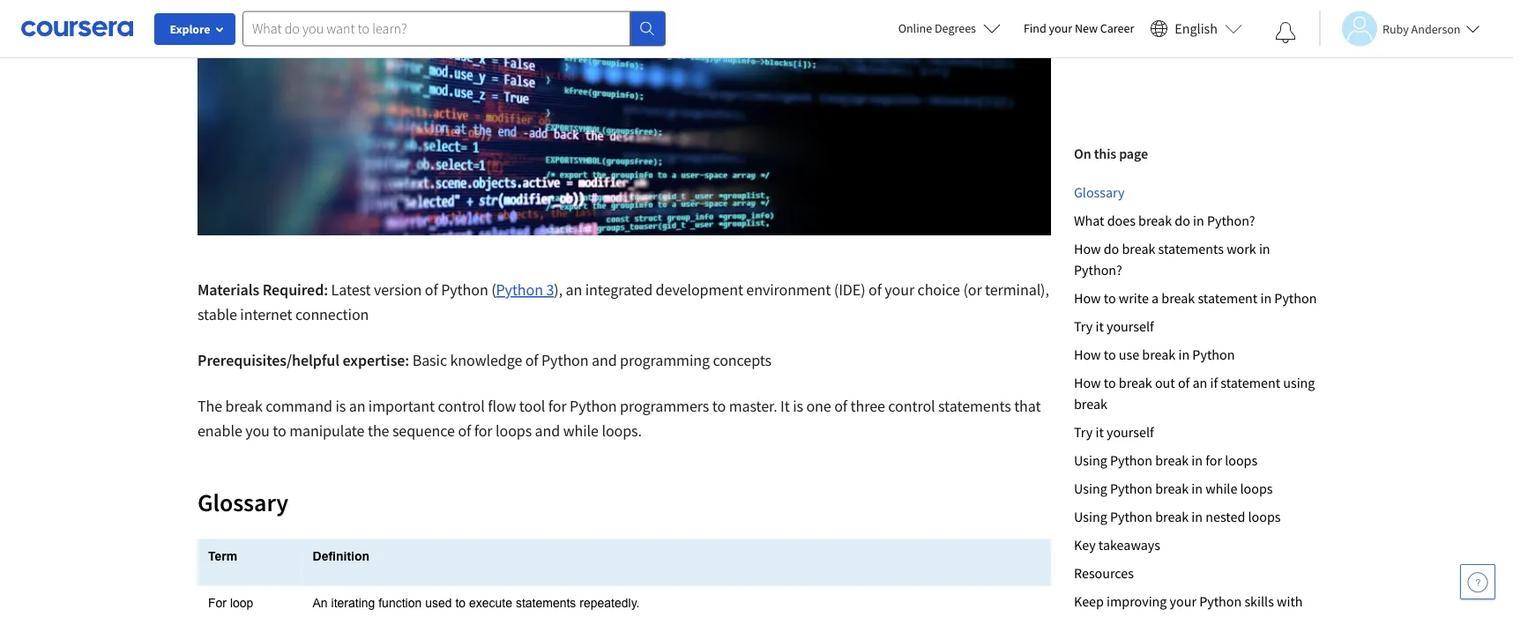 Task type: describe. For each thing, give the bounding box(es) containing it.
ruby anderson
[[1383, 21, 1461, 37]]

for loop
[[208, 597, 254, 610]]

your inside 'keep improving your python skills with coursera.'
[[1170, 593, 1197, 610]]

use
[[1119, 346, 1140, 363]]

on
[[1075, 145, 1092, 162]]

what
[[1075, 212, 1105, 229]]

using
[[1284, 374, 1316, 392]]

internet
[[240, 305, 292, 324]]

to inside how to break out of an if statement using break
[[1104, 374, 1117, 392]]

ruby
[[1383, 21, 1410, 37]]

try for first try it yourself link from the top
[[1075, 318, 1093, 335]]

master.
[[729, 396, 778, 416]]

one
[[807, 396, 832, 416]]

0 vertical spatial glossary link
[[1075, 184, 1125, 201]]

terminal),
[[985, 280, 1050, 300]]

the break command is an important control flow tool for python programmers to master. it is one of three control statements that enable you to manipulate the sequence of for loops and while loops.
[[198, 396, 1041, 441]]

ruby anderson button
[[1320, 11, 1481, 46]]

resources link
[[1075, 565, 1134, 582]]

(or
[[964, 280, 982, 300]]

an iterating function used to execute statements repeatedly.
[[313, 597, 640, 610]]

of right the one
[[835, 396, 848, 416]]

does
[[1108, 212, 1136, 229]]

What do you want to learn? text field
[[243, 11, 631, 46]]

on this page
[[1075, 145, 1149, 162]]

environment
[[747, 280, 831, 300]]

1 vertical spatial while
[[1206, 480, 1238, 498]]

expertise:
[[343, 351, 409, 370]]

with
[[1277, 593, 1304, 610]]

(ide)
[[834, 280, 866, 300]]

development
[[656, 280, 744, 300]]

in inside how do break statements work in python?
[[1260, 240, 1271, 258]]

python inside 'keep improving your python skills with coursera.'
[[1200, 593, 1242, 610]]

find your new career
[[1024, 20, 1135, 36]]

what does break do in python?
[[1075, 212, 1256, 229]]

key takeaways
[[1075, 536, 1161, 554]]

anderson
[[1412, 21, 1461, 37]]

break down the use
[[1119, 374, 1153, 392]]

key
[[1075, 536, 1096, 554]]

version
[[374, 280, 422, 300]]

python? inside how do break statements work in python?
[[1075, 261, 1123, 279]]

0 vertical spatial statement
[[1198, 289, 1258, 307]]

find
[[1024, 20, 1047, 36]]

loop
[[230, 597, 254, 610]]

python 3 link
[[496, 280, 554, 300]]

1 control from the left
[[438, 396, 485, 416]]

statements inside the break command is an important control flow tool for python programmers to master. it is one of three control statements that enable you to manipulate the sequence of for loops and while loops.
[[939, 396, 1012, 416]]

online
[[899, 20, 933, 36]]

break right does
[[1139, 212, 1173, 229]]

concepts
[[713, 351, 772, 370]]

1 horizontal spatial glossary
[[1075, 184, 1125, 201]]

using for using python break in for loops
[[1075, 452, 1108, 469]]

choice
[[918, 280, 961, 300]]

a
[[1152, 289, 1159, 307]]

english button
[[1144, 0, 1250, 57]]

new
[[1075, 20, 1098, 36]]

how for how do break statements work in python?
[[1075, 240, 1101, 258]]

an inside the break command is an important control flow tool for python programmers to master. it is one of three control statements that enable you to manipulate the sequence of for loops and while loops.
[[349, 396, 366, 416]]

python up 'tool'
[[542, 351, 589, 370]]

english
[[1175, 20, 1218, 37]]

0 vertical spatial for
[[549, 396, 567, 416]]

keep improving your python skills with coursera.
[[1075, 593, 1304, 618]]

important
[[369, 396, 435, 416]]

2 it from the top
[[1096, 423, 1104, 441]]

execute
[[469, 597, 513, 610]]

1 try it yourself from the top
[[1075, 318, 1155, 335]]

1 horizontal spatial do
[[1175, 212, 1191, 229]]

show notifications image
[[1276, 22, 1297, 43]]

to left the use
[[1104, 346, 1117, 363]]

that
[[1015, 396, 1041, 416]]

skills
[[1245, 593, 1275, 610]]

python inside the break command is an important control flow tool for python programmers to master. it is one of three control statements that enable you to manipulate the sequence of for loops and while loops.
[[570, 396, 617, 416]]

explore button
[[154, 13, 236, 45]]

python down using python break in for loops
[[1111, 480, 1153, 498]]

to left master.
[[713, 396, 726, 416]]

), an integrated development environment (ide) of your choice (or terminal), stable internet connection
[[198, 280, 1050, 324]]

using for using python break in while loops
[[1075, 480, 1108, 498]]

of inside how to break out of an if statement using break
[[1179, 374, 1190, 392]]

prerequisites/helpful
[[198, 351, 340, 370]]

using python break in for loops
[[1075, 452, 1258, 469]]

and inside the break command is an important control flow tool for python programmers to master. it is one of three control statements that enable you to manipulate the sequence of for loops and while loops.
[[535, 421, 560, 441]]

0 vertical spatial python?
[[1208, 212, 1256, 229]]

materials
[[198, 280, 260, 300]]

coursera image
[[21, 14, 133, 43]]

loops for using python break in nested loops
[[1249, 508, 1281, 526]]

required:
[[263, 280, 328, 300]]

using python break in while loops
[[1075, 480, 1274, 498]]

how for how to write a break statement in python
[[1075, 289, 1101, 307]]

connection
[[296, 305, 369, 324]]

loops.
[[602, 421, 642, 441]]

resources
[[1075, 565, 1134, 582]]

how to write a break statement in python link
[[1075, 289, 1318, 307]]

key takeaways link
[[1075, 536, 1161, 554]]

how to use break in python
[[1075, 346, 1235, 363]]

1 it from the top
[[1096, 318, 1104, 335]]

keep
[[1075, 593, 1104, 610]]

),
[[554, 280, 563, 300]]

an inside how to break out of an if statement using break
[[1193, 374, 1208, 392]]

using python break in while loops link
[[1075, 480, 1274, 498]]

degrees
[[935, 20, 977, 36]]

it
[[781, 396, 790, 416]]

an
[[313, 597, 328, 610]]

function
[[379, 597, 422, 610]]

three
[[851, 396, 886, 416]]

using python break in nested loops
[[1075, 508, 1281, 526]]

online degrees
[[899, 20, 977, 36]]

keep improving your python skills with coursera. link
[[1075, 593, 1304, 618]]

iterating
[[331, 597, 375, 610]]

used
[[425, 597, 452, 610]]



Task type: vqa. For each thing, say whether or not it's contained in the screenshot.
the Role:
no



Task type: locate. For each thing, give the bounding box(es) containing it.
2 yourself from the top
[[1107, 423, 1155, 441]]

0 horizontal spatial do
[[1104, 240, 1120, 258]]

of right (ide)
[[869, 280, 882, 300]]

statements
[[1159, 240, 1224, 258], [939, 396, 1012, 416], [516, 597, 576, 610]]

1 horizontal spatial control
[[889, 396, 936, 416]]

python? up write
[[1075, 261, 1123, 279]]

your right find
[[1049, 20, 1073, 36]]

how do break statements work in python? link
[[1075, 240, 1271, 279]]

integrated
[[586, 280, 653, 300]]

1 try it yourself link from the top
[[1075, 318, 1155, 335]]

your inside ), an integrated development environment (ide) of your choice (or terminal), stable internet connection
[[885, 280, 915, 300]]

of right out
[[1179, 374, 1190, 392]]

do up how do break statements work in python?
[[1175, 212, 1191, 229]]

2 try it yourself from the top
[[1075, 423, 1155, 441]]

flow
[[488, 396, 516, 416]]

break right a
[[1162, 289, 1196, 307]]

1 vertical spatial yourself
[[1107, 423, 1155, 441]]

0 horizontal spatial your
[[885, 280, 915, 300]]

explore
[[170, 21, 210, 37]]

2 horizontal spatial statements
[[1159, 240, 1224, 258]]

2 horizontal spatial your
[[1170, 593, 1197, 610]]

1 vertical spatial statement
[[1221, 374, 1281, 392]]

to left write
[[1104, 289, 1117, 307]]

try for 1st try it yourself link from the bottom
[[1075, 423, 1093, 441]]

1 vertical spatial statements
[[939, 396, 1012, 416]]

for right 'tool'
[[549, 396, 567, 416]]

3 using from the top
[[1075, 508, 1108, 526]]

control left flow
[[438, 396, 485, 416]]

0 horizontal spatial and
[[535, 421, 560, 441]]

break right that
[[1075, 395, 1108, 413]]

for
[[208, 597, 227, 610]]

of
[[425, 280, 438, 300], [869, 280, 882, 300], [526, 351, 539, 370], [1179, 374, 1190, 392], [835, 396, 848, 416], [458, 421, 471, 441]]

control right three
[[889, 396, 936, 416]]

glossary link up what
[[1075, 184, 1125, 201]]

improving
[[1107, 593, 1168, 610]]

1 horizontal spatial an
[[566, 280, 583, 300]]

1 vertical spatial it
[[1096, 423, 1104, 441]]

and down 'tool'
[[535, 421, 560, 441]]

2 is from the left
[[793, 396, 804, 416]]

stable
[[198, 305, 237, 324]]

statement right if
[[1221, 374, 1281, 392]]

1 using from the top
[[1075, 452, 1108, 469]]

glossary link
[[1075, 184, 1125, 201], [198, 487, 288, 518]]

python up if
[[1193, 346, 1235, 363]]

online degrees button
[[885, 9, 1015, 48]]

try it yourself up the use
[[1075, 318, 1155, 335]]

loops inside the break command is an important control flow tool for python programmers to master. it is one of three control statements that enable you to manipulate the sequence of for loops and while loops.
[[496, 421, 532, 441]]

repeatedly.
[[580, 597, 640, 610]]

1 horizontal spatial statements
[[939, 396, 1012, 416]]

1 how from the top
[[1075, 240, 1101, 258]]

0 vertical spatial do
[[1175, 212, 1191, 229]]

how to write a break statement in python
[[1075, 289, 1318, 307]]

1 vertical spatial try
[[1075, 423, 1093, 441]]

python up using python break in while loops
[[1111, 452, 1153, 469]]

1 vertical spatial and
[[535, 421, 560, 441]]

1 horizontal spatial python?
[[1208, 212, 1256, 229]]

it up how to use break in python
[[1096, 318, 1104, 335]]

for up using python break in while loops link
[[1206, 452, 1223, 469]]

1 vertical spatial try it yourself
[[1075, 423, 1155, 441]]

an inside ), an integrated development environment (ide) of your choice (or terminal), stable internet connection
[[566, 280, 583, 300]]

3
[[546, 280, 554, 300]]

0 horizontal spatial python?
[[1075, 261, 1123, 279]]

try it yourself up using python break in for loops
[[1075, 423, 1155, 441]]

statements down what does break do in python?
[[1159, 240, 1224, 258]]

of right the version
[[425, 280, 438, 300]]

of inside ), an integrated development environment (ide) of your choice (or terminal), stable internet connection
[[869, 280, 882, 300]]

and
[[592, 351, 617, 370], [535, 421, 560, 441]]

statements left that
[[939, 396, 1012, 416]]

latest
[[331, 280, 371, 300]]

0 vertical spatial statements
[[1159, 240, 1224, 258]]

0 horizontal spatial for
[[474, 421, 493, 441]]

python left (
[[441, 280, 488, 300]]

of right sequence
[[458, 421, 471, 441]]

nested
[[1206, 508, 1246, 526]]

try it yourself link up the use
[[1075, 318, 1155, 335]]

and up the break command is an important control flow tool for python programmers to master. it is one of three control statements that enable you to manipulate the sequence of for loops and while loops.
[[592, 351, 617, 370]]

how for how to use break in python
[[1075, 346, 1101, 363]]

what does break do in python? link
[[1075, 212, 1256, 229]]

how to break out of an if statement using break
[[1075, 374, 1316, 413]]

try up how to use break in python link
[[1075, 318, 1093, 335]]

tool
[[519, 396, 546, 416]]

how inside how do break statements work in python?
[[1075, 240, 1101, 258]]

an right "),"
[[566, 280, 583, 300]]

it up using python break in for loops
[[1096, 423, 1104, 441]]

break up out
[[1143, 346, 1176, 363]]

1 vertical spatial an
[[1193, 374, 1208, 392]]

3 how from the top
[[1075, 346, 1101, 363]]

0 vertical spatial an
[[566, 280, 583, 300]]

your
[[1049, 20, 1073, 36], [885, 280, 915, 300], [1170, 593, 1197, 610]]

python? up work
[[1208, 212, 1256, 229]]

break inside how do break statements work in python?
[[1123, 240, 1156, 258]]

help center image
[[1468, 572, 1489, 593]]

to down how to use break in python link
[[1104, 374, 1117, 392]]

0 vertical spatial glossary
[[1075, 184, 1125, 201]]

yourself up using python break in for loops
[[1107, 423, 1155, 441]]

using python break in nested loops link
[[1075, 508, 1281, 526]]

1 horizontal spatial and
[[592, 351, 617, 370]]

knowledge
[[450, 351, 522, 370]]

1 vertical spatial glossary link
[[198, 487, 288, 518]]

statements inside how do break statements work in python?
[[1159, 240, 1224, 258]]

2 vertical spatial statements
[[516, 597, 576, 610]]

python up loops.
[[570, 396, 617, 416]]

yourself for first try it yourself link from the top
[[1107, 318, 1155, 335]]

0 horizontal spatial an
[[349, 396, 366, 416]]

1 vertical spatial your
[[885, 280, 915, 300]]

glossary link up term
[[198, 487, 288, 518]]

is up manipulate
[[336, 396, 346, 416]]

enable
[[198, 421, 242, 441]]

2 vertical spatial for
[[1206, 452, 1223, 469]]

while up nested in the right of the page
[[1206, 480, 1238, 498]]

1 vertical spatial do
[[1104, 240, 1120, 258]]

to right used
[[456, 597, 466, 610]]

programming
[[620, 351, 710, 370]]

yourself for 1st try it yourself link from the bottom
[[1107, 423, 1155, 441]]

work
[[1227, 240, 1257, 258]]

break up you
[[225, 396, 263, 416]]

an
[[566, 280, 583, 300], [1193, 374, 1208, 392], [349, 396, 366, 416]]

term
[[208, 550, 237, 564]]

how to break out of an if statement using break link
[[1075, 374, 1316, 413]]

glossary
[[1075, 184, 1125, 201], [198, 487, 288, 518]]

statement down work
[[1198, 289, 1258, 307]]

using for using python break in nested loops
[[1075, 508, 1108, 526]]

statement
[[1198, 289, 1258, 307], [1221, 374, 1281, 392]]

2 using from the top
[[1075, 480, 1108, 498]]

if
[[1211, 374, 1218, 392]]

break down does
[[1123, 240, 1156, 258]]

2 vertical spatial an
[[349, 396, 366, 416]]

4 how from the top
[[1075, 374, 1101, 392]]

an up manipulate
[[349, 396, 366, 416]]

None search field
[[243, 11, 666, 46]]

1 is from the left
[[336, 396, 346, 416]]

0 vertical spatial try it yourself link
[[1075, 318, 1155, 335]]

how to use break in python link
[[1075, 346, 1235, 363]]

python?
[[1208, 212, 1256, 229], [1075, 261, 1123, 279]]

try up using python break in for loops link
[[1075, 423, 1093, 441]]

2 horizontal spatial an
[[1193, 374, 1208, 392]]

basic
[[413, 351, 447, 370]]

0 vertical spatial try
[[1075, 318, 1093, 335]]

(
[[492, 280, 496, 300]]

yourself
[[1107, 318, 1155, 335], [1107, 423, 1155, 441]]

2 try from the top
[[1075, 423, 1093, 441]]

2 try it yourself link from the top
[[1075, 423, 1155, 441]]

do inside how do break statements work in python?
[[1104, 240, 1120, 258]]

2 vertical spatial your
[[1170, 593, 1197, 610]]

2 horizontal spatial for
[[1206, 452, 1223, 469]]

page
[[1120, 145, 1149, 162]]

materials required: latest version of python ( python 3
[[198, 280, 554, 300]]

python
[[441, 280, 488, 300], [496, 280, 543, 300], [1275, 289, 1318, 307], [1193, 346, 1235, 363], [542, 351, 589, 370], [570, 396, 617, 416], [1111, 452, 1153, 469], [1111, 480, 1153, 498], [1111, 508, 1153, 526], [1200, 593, 1242, 610]]

1 horizontal spatial for
[[549, 396, 567, 416]]

prerequisites/helpful expertise: basic knowledge of python and programming concepts
[[198, 351, 772, 370]]

break inside the break command is an important control flow tool for python programmers to master. it is one of three control statements that enable you to manipulate the sequence of for loops and while loops.
[[225, 396, 263, 416]]

for down flow
[[474, 421, 493, 441]]

loops for using python break in for loops
[[1226, 452, 1258, 469]]

an left if
[[1193, 374, 1208, 392]]

how down how to use break in python
[[1075, 374, 1101, 392]]

0 vertical spatial try it yourself
[[1075, 318, 1155, 335]]

try it yourself link up using python break in for loops
[[1075, 423, 1155, 441]]

0 horizontal spatial glossary
[[198, 487, 288, 518]]

do down does
[[1104, 240, 1120, 258]]

statement inside how to break out of an if statement using break
[[1221, 374, 1281, 392]]

1 yourself from the top
[[1107, 318, 1155, 335]]

python up takeaways
[[1111, 508, 1153, 526]]

0 vertical spatial yourself
[[1107, 318, 1155, 335]]

1 vertical spatial glossary
[[198, 487, 288, 518]]

out
[[1156, 374, 1176, 392]]

you
[[245, 421, 270, 441]]

how left write
[[1075, 289, 1101, 307]]

2 vertical spatial using
[[1075, 508, 1108, 526]]

how left the use
[[1075, 346, 1101, 363]]

0 vertical spatial while
[[563, 421, 599, 441]]

find your new career link
[[1015, 18, 1144, 40]]

0 horizontal spatial glossary link
[[198, 487, 288, 518]]

coursera.
[[1075, 614, 1131, 618]]

1 vertical spatial using
[[1075, 480, 1108, 498]]

0 vertical spatial it
[[1096, 318, 1104, 335]]

manipulate
[[290, 421, 365, 441]]

2 control from the left
[[889, 396, 936, 416]]

loops
[[496, 421, 532, 441], [1226, 452, 1258, 469], [1241, 480, 1274, 498], [1249, 508, 1281, 526]]

0 vertical spatial and
[[592, 351, 617, 370]]

break down using python break in while loops link
[[1156, 508, 1189, 526]]

break up using python break in while loops
[[1156, 452, 1189, 469]]

programmers
[[620, 396, 710, 416]]

break up using python break in nested loops
[[1156, 480, 1189, 498]]

[featured image] a screen displays colorful lines of code. image
[[198, 0, 1052, 477]]

the
[[368, 421, 389, 441]]

how do break statements work in python?
[[1075, 240, 1271, 279]]

to right you
[[273, 421, 286, 441]]

write
[[1119, 289, 1149, 307]]

1 vertical spatial python?
[[1075, 261, 1123, 279]]

0 horizontal spatial is
[[336, 396, 346, 416]]

command
[[266, 396, 332, 416]]

2 how from the top
[[1075, 289, 1101, 307]]

the
[[198, 396, 222, 416]]

1 try from the top
[[1075, 318, 1093, 335]]

yourself up the use
[[1107, 318, 1155, 335]]

0 horizontal spatial control
[[438, 396, 485, 416]]

0 vertical spatial your
[[1049, 20, 1073, 36]]

your left the choice
[[885, 280, 915, 300]]

how for how to break out of an if statement using break
[[1075, 374, 1101, 392]]

0 vertical spatial using
[[1075, 452, 1108, 469]]

statements right execute
[[516, 597, 576, 610]]

0 horizontal spatial statements
[[516, 597, 576, 610]]

0 horizontal spatial while
[[563, 421, 599, 441]]

1 horizontal spatial glossary link
[[1075, 184, 1125, 201]]

it
[[1096, 318, 1104, 335], [1096, 423, 1104, 441]]

glossary up what
[[1075, 184, 1125, 201]]

is right it
[[793, 396, 804, 416]]

1 horizontal spatial while
[[1206, 480, 1238, 498]]

your right "improving"
[[1170, 593, 1197, 610]]

this
[[1095, 145, 1117, 162]]

1 vertical spatial for
[[474, 421, 493, 441]]

break
[[1139, 212, 1173, 229], [1123, 240, 1156, 258], [1162, 289, 1196, 307], [1143, 346, 1176, 363], [1119, 374, 1153, 392], [1075, 395, 1108, 413], [225, 396, 263, 416], [1156, 452, 1189, 469], [1156, 480, 1189, 498], [1156, 508, 1189, 526]]

while inside the break command is an important control flow tool for python programmers to master. it is one of three control statements that enable you to manipulate the sequence of for loops and while loops.
[[563, 421, 599, 441]]

python left skills
[[1200, 593, 1242, 610]]

glossary up term
[[198, 487, 288, 518]]

try it yourself
[[1075, 318, 1155, 335], [1075, 423, 1155, 441]]

1 horizontal spatial is
[[793, 396, 804, 416]]

how down what
[[1075, 240, 1101, 258]]

python up using
[[1275, 289, 1318, 307]]

python left 3
[[496, 280, 543, 300]]

1 horizontal spatial your
[[1049, 20, 1073, 36]]

1 vertical spatial try it yourself link
[[1075, 423, 1155, 441]]

loops for using python break in while loops
[[1241, 480, 1274, 498]]

of right "knowledge"
[[526, 351, 539, 370]]

try it yourself link
[[1075, 318, 1155, 335], [1075, 423, 1155, 441]]

using python break in for loops link
[[1075, 452, 1258, 469]]

while left loops.
[[563, 421, 599, 441]]

how inside how to break out of an if statement using break
[[1075, 374, 1101, 392]]



